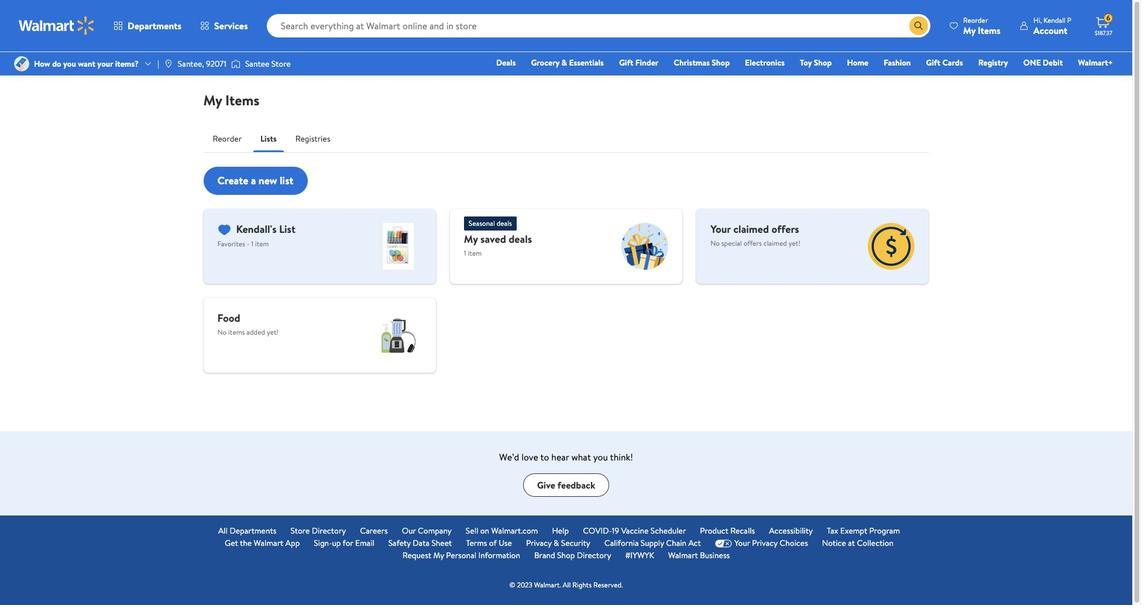 Task type: describe. For each thing, give the bounding box(es) containing it.
no inside the food no items added yet!
[[217, 327, 227, 337]]

no inside your claimed offers no special offers claimed yet!
[[711, 238, 720, 248]]

request
[[403, 550, 432, 561]]

store directory
[[291, 525, 346, 537]]

your for privacy
[[735, 537, 750, 549]]

christmas
[[674, 57, 710, 68]]

walmart+
[[1078, 57, 1113, 68]]

registry
[[979, 57, 1008, 68]]

one debit
[[1024, 57, 1063, 68]]

reorder link
[[203, 125, 251, 153]]

registry link
[[973, 56, 1014, 69]]

terms of use
[[466, 537, 512, 549]]

shop for toy
[[814, 57, 832, 68]]

registries
[[295, 133, 330, 145]]

& for privacy
[[554, 537, 559, 549]]

product
[[700, 525, 729, 537]]

0 horizontal spatial 1
[[251, 239, 254, 249]]

christmas shop
[[674, 57, 730, 68]]

electronics
[[745, 57, 785, 68]]

security
[[561, 537, 591, 549]]

do
[[52, 58, 61, 70]]

get
[[225, 537, 238, 549]]

1 vertical spatial directory
[[577, 550, 611, 561]]

your for claimed
[[711, 222, 731, 236]]

0 horizontal spatial item
[[255, 239, 269, 249]]

notice at collection request my personal information
[[403, 537, 894, 561]]

privacy choices icon image
[[715, 539, 732, 548]]

your claimed offers no special offers claimed yet!
[[711, 222, 801, 248]]

one debit link
[[1018, 56, 1068, 69]]

sell on walmart.com link
[[466, 525, 538, 537]]

1 horizontal spatial walmart
[[669, 550, 698, 561]]

gift for gift cards
[[926, 57, 941, 68]]

departments button
[[104, 12, 191, 40]]

notice
[[822, 537, 846, 549]]

departments inside dropdown button
[[128, 19, 182, 32]]

a
[[251, 173, 256, 188]]

last added copic doodle kit, rainbow image
[[375, 223, 422, 270]]

Search search field
[[267, 14, 931, 37]]

product recalls link
[[700, 525, 755, 537]]

shop for christmas
[[712, 57, 730, 68]]

1 vertical spatial store
[[291, 525, 310, 537]]

my inside notice at collection request my personal information
[[433, 550, 444, 561]]

toy shop link
[[795, 56, 837, 69]]

tax
[[827, 525, 839, 537]]

1 vertical spatial you
[[593, 451, 608, 464]]

1 privacy from the left
[[526, 537, 552, 549]]

california supply chain act
[[605, 537, 701, 549]]

terms
[[466, 537, 487, 549]]

items
[[228, 327, 245, 337]]

use
[[499, 537, 512, 549]]

electronics link
[[740, 56, 790, 69]]

one
[[1024, 57, 1041, 68]]

my inside reorder my items
[[964, 24, 976, 37]]

reorder for reorder
[[213, 133, 242, 145]]

services
[[214, 19, 248, 32]]

how
[[34, 58, 50, 70]]

brand
[[534, 550, 555, 561]]

create
[[217, 173, 248, 188]]

Walmart Site-Wide search field
[[267, 14, 931, 37]]

finder
[[636, 57, 659, 68]]

0 vertical spatial offers
[[772, 222, 799, 236]]

santee
[[245, 58, 270, 70]]

|
[[157, 58, 159, 70]]

toy
[[800, 57, 812, 68]]

1 inside seasonal deals my saved deals 1 item
[[464, 248, 466, 258]]

walmart business link
[[669, 550, 730, 562]]

 image for santee, 92071
[[164, 59, 173, 68]]

notice at collection link
[[822, 537, 894, 550]]

your privacy choices link
[[715, 537, 808, 550]]

our company
[[402, 525, 452, 537]]

up
[[332, 537, 341, 549]]

give feedback
[[537, 479, 595, 492]]

vaccine
[[621, 525, 649, 537]]

all departments
[[218, 525, 277, 537]]

added
[[247, 327, 265, 337]]

walmart inside tax exempt program get the walmart app
[[254, 537, 284, 549]]

grocery & essentials
[[531, 57, 604, 68]]

list
[[279, 222, 296, 236]]

chain
[[666, 537, 687, 549]]

list
[[280, 173, 294, 188]]

walmart.
[[534, 580, 561, 590]]

santee,
[[178, 58, 204, 70]]

items inside reorder my items
[[978, 24, 1001, 37]]

special
[[722, 238, 742, 248]]

kendall's
[[236, 222, 277, 236]]

accessibility
[[769, 525, 813, 537]]

lists
[[261, 133, 277, 145]]

covid-19 vaccine scheduler
[[583, 525, 686, 537]]

services button
[[191, 12, 257, 40]]

we'd
[[499, 451, 519, 464]]

walmart.com
[[491, 525, 538, 537]]

home
[[847, 57, 869, 68]]

walmart image
[[19, 16, 95, 35]]

product recalls
[[700, 525, 755, 537]]

0 horizontal spatial directory
[[312, 525, 346, 537]]

rights
[[573, 580, 592, 590]]

act
[[689, 537, 701, 549]]

food
[[217, 311, 240, 325]]

toy shop
[[800, 57, 832, 68]]

privacy inside "link"
[[752, 537, 778, 549]]

gift finder link
[[614, 56, 664, 69]]

your privacy choices
[[735, 537, 808, 549]]



Task type: vqa. For each thing, say whether or not it's contained in the screenshot.
this
no



Task type: locate. For each thing, give the bounding box(es) containing it.
1 vertical spatial &
[[554, 537, 559, 549]]

you
[[63, 58, 76, 70], [593, 451, 608, 464]]

departments
[[128, 19, 182, 32], [230, 525, 277, 537]]

deals right saved
[[509, 232, 532, 246]]

19
[[612, 525, 619, 537]]

get the walmart app link
[[225, 537, 300, 550]]

& inside 'link'
[[562, 57, 567, 68]]

love
[[522, 451, 538, 464]]

shop for brand
[[557, 550, 575, 561]]

2 horizontal spatial shop
[[814, 57, 832, 68]]

cards
[[943, 57, 963, 68]]

© 2023 walmart. all rights reserved.
[[510, 580, 623, 590]]

privacy up brand
[[526, 537, 552, 549]]

walmart+ link
[[1073, 56, 1119, 69]]

store right santee
[[271, 58, 291, 70]]

0 vertical spatial items
[[978, 24, 1001, 37]]

your down recalls
[[735, 537, 750, 549]]

0 horizontal spatial &
[[554, 537, 559, 549]]

claimed right special
[[764, 238, 787, 248]]

business
[[700, 550, 730, 561]]

last added sonic superstars - nintendo switch image
[[622, 223, 669, 270]]

search icon image
[[914, 21, 924, 30]]

0 horizontal spatial your
[[711, 222, 731, 236]]

0 vertical spatial yet!
[[789, 238, 801, 248]]

©
[[510, 580, 515, 590]]

store directory link
[[291, 525, 346, 537]]

gift finder
[[619, 57, 659, 68]]

walmart down chain
[[669, 550, 698, 561]]

registries link
[[286, 125, 340, 153]]

no
[[711, 238, 720, 248], [217, 327, 227, 337]]

0 horizontal spatial shop
[[557, 550, 575, 561]]

1 vertical spatial no
[[217, 327, 227, 337]]

1 vertical spatial your
[[735, 537, 750, 549]]

hi, kendall p account
[[1034, 15, 1072, 37]]

1 horizontal spatial items
[[978, 24, 1001, 37]]

reorder inside reorder my items
[[964, 15, 988, 25]]

help link
[[552, 525, 569, 537]]

directory down security
[[577, 550, 611, 561]]

#iywyk
[[625, 550, 654, 561]]

1 vertical spatial offers
[[744, 238, 762, 248]]

reorder up registry
[[964, 15, 988, 25]]

how do you want your items?
[[34, 58, 139, 70]]

privacy & security link
[[526, 537, 591, 550]]

0 horizontal spatial gift
[[619, 57, 634, 68]]

hi,
[[1034, 15, 1042, 25]]

my down sheet
[[433, 550, 444, 561]]

the
[[240, 537, 252, 549]]

2 privacy from the left
[[752, 537, 778, 549]]

my up registry link
[[964, 24, 976, 37]]

your
[[97, 58, 113, 70]]

my down seasonal at the top left of the page
[[464, 232, 478, 246]]

0 horizontal spatial reorder
[[213, 133, 242, 145]]

1 vertical spatial items
[[225, 90, 260, 110]]

reorder
[[964, 15, 988, 25], [213, 133, 242, 145]]

1 vertical spatial departments
[[230, 525, 277, 537]]

gift cards link
[[921, 56, 969, 69]]

favorites - 1 item
[[217, 239, 269, 249]]

saved
[[481, 232, 506, 246]]

to
[[541, 451, 549, 464]]

no left items
[[217, 327, 227, 337]]

our
[[402, 525, 416, 537]]

1 vertical spatial reorder
[[213, 133, 242, 145]]

email
[[355, 537, 374, 549]]

directory
[[312, 525, 346, 537], [577, 550, 611, 561]]

2023
[[517, 580, 533, 590]]

my down "92071"
[[203, 90, 222, 110]]

0 vertical spatial deals
[[497, 218, 512, 228]]

privacy
[[526, 537, 552, 549], [752, 537, 778, 549]]

seasonal
[[469, 218, 495, 228]]

0 vertical spatial &
[[562, 57, 567, 68]]

item down saved
[[468, 248, 482, 258]]

& right grocery
[[562, 57, 567, 68]]

& down help
[[554, 537, 559, 549]]

on
[[480, 525, 489, 537]]

your inside the your privacy choices "link"
[[735, 537, 750, 549]]

 image
[[231, 58, 241, 70], [164, 59, 173, 68]]

& for grocery
[[562, 57, 567, 68]]

departments up |
[[128, 19, 182, 32]]

shop
[[712, 57, 730, 68], [814, 57, 832, 68], [557, 550, 575, 561]]

your inside your claimed offers no special offers claimed yet!
[[711, 222, 731, 236]]

0 horizontal spatial departments
[[128, 19, 182, 32]]

0 vertical spatial you
[[63, 58, 76, 70]]

all departments link
[[218, 525, 277, 537]]

1 vertical spatial yet!
[[267, 327, 279, 337]]

1 vertical spatial all
[[563, 580, 571, 590]]

0 horizontal spatial all
[[218, 525, 228, 537]]

sign-up for email
[[314, 537, 374, 549]]

no left special
[[711, 238, 720, 248]]

6 $187.37
[[1095, 13, 1113, 37]]

yet! inside your claimed offers no special offers claimed yet!
[[789, 238, 801, 248]]

reorder down my items
[[213, 133, 242, 145]]

1 vertical spatial claimed
[[764, 238, 787, 248]]

1 horizontal spatial no
[[711, 238, 720, 248]]

grocery & essentials link
[[526, 56, 609, 69]]

new
[[259, 173, 277, 188]]

deals up saved
[[497, 218, 512, 228]]

shop right christmas
[[712, 57, 730, 68]]

sell on walmart.com
[[466, 525, 538, 537]]

terms of use link
[[466, 537, 512, 550]]

santee, 92071
[[178, 58, 226, 70]]

0 horizontal spatial you
[[63, 58, 76, 70]]

gift cards
[[926, 57, 963, 68]]

give feedback button
[[523, 474, 610, 497]]

1 horizontal spatial 1
[[464, 248, 466, 258]]

1 horizontal spatial offers
[[772, 222, 799, 236]]

1 horizontal spatial you
[[593, 451, 608, 464]]

we'd love to hear what you think!
[[499, 451, 633, 464]]

0 horizontal spatial yet!
[[267, 327, 279, 337]]

sell
[[466, 525, 478, 537]]

safety
[[388, 537, 411, 549]]

sign-up for email link
[[314, 537, 374, 550]]

0 horizontal spatial no
[[217, 327, 227, 337]]

0 vertical spatial store
[[271, 58, 291, 70]]

you right do
[[63, 58, 76, 70]]

1 horizontal spatial reorder
[[964, 15, 988, 25]]

 image for santee store
[[231, 58, 241, 70]]

walmart
[[254, 537, 284, 549], [669, 550, 698, 561]]

careers
[[360, 525, 388, 537]]

my items
[[203, 90, 260, 110]]

shop right toy
[[814, 57, 832, 68]]

all up get
[[218, 525, 228, 537]]

privacy down recalls
[[752, 537, 778, 549]]

you right the 'what'
[[593, 451, 608, 464]]

hear
[[552, 451, 569, 464]]

directory up sign-
[[312, 525, 346, 537]]

0 vertical spatial reorder
[[964, 15, 988, 25]]

your up special
[[711, 222, 731, 236]]

home link
[[842, 56, 874, 69]]

0 vertical spatial all
[[218, 525, 228, 537]]

claimed up special
[[734, 222, 769, 236]]

brand shop directory link
[[534, 550, 611, 562]]

company
[[418, 525, 452, 537]]

departments up 'the'
[[230, 525, 277, 537]]

my inside seasonal deals my saved deals 1 item
[[464, 232, 478, 246]]

1 vertical spatial deals
[[509, 232, 532, 246]]

deals
[[497, 218, 512, 228], [509, 232, 532, 246]]

gift left finder
[[619, 57, 634, 68]]

program
[[870, 525, 900, 537]]

for
[[343, 537, 353, 549]]

1 horizontal spatial departments
[[230, 525, 277, 537]]

1 horizontal spatial shop
[[712, 57, 730, 68]]

seasonal deals my saved deals 1 item
[[464, 218, 532, 258]]

0 horizontal spatial  image
[[164, 59, 173, 68]]

gift for gift finder
[[619, 57, 634, 68]]

0 vertical spatial walmart
[[254, 537, 284, 549]]

reorder inside reorder link
[[213, 133, 242, 145]]

california supply chain act link
[[605, 537, 701, 550]]

0 horizontal spatial items
[[225, 90, 260, 110]]

1 vertical spatial walmart
[[669, 550, 698, 561]]

walmart right 'the'
[[254, 537, 284, 549]]

92071
[[206, 58, 226, 70]]

sheet
[[432, 537, 452, 549]]

items
[[978, 24, 1001, 37], [225, 90, 260, 110]]

#iywyk link
[[625, 550, 654, 562]]

tax exempt program link
[[827, 525, 900, 537]]

 image right "92071"
[[231, 58, 241, 70]]

deals
[[496, 57, 516, 68]]

1 horizontal spatial all
[[563, 580, 571, 590]]

covid-
[[583, 525, 612, 537]]

santee store
[[245, 58, 291, 70]]

items up registry link
[[978, 24, 1001, 37]]

1 horizontal spatial privacy
[[752, 537, 778, 549]]

account
[[1034, 24, 1068, 37]]

shop down privacy & security
[[557, 550, 575, 561]]

1 horizontal spatial directory
[[577, 550, 611, 561]]

gift left cards at the top
[[926, 57, 941, 68]]

1 horizontal spatial &
[[562, 57, 567, 68]]

lists link
[[251, 125, 286, 153]]

grocery
[[531, 57, 560, 68]]

0 vertical spatial claimed
[[734, 222, 769, 236]]

all left rights
[[563, 580, 571, 590]]

 image
[[14, 56, 29, 71]]

sign-
[[314, 537, 332, 549]]

0 vertical spatial departments
[[128, 19, 182, 32]]

 image right |
[[164, 59, 173, 68]]

0 horizontal spatial privacy
[[526, 537, 552, 549]]

reorder for reorder my items
[[964, 15, 988, 25]]

0 vertical spatial your
[[711, 222, 731, 236]]

1 horizontal spatial  image
[[231, 58, 241, 70]]

6
[[1107, 13, 1111, 23]]

0 vertical spatial no
[[711, 238, 720, 248]]

1 horizontal spatial yet!
[[789, 238, 801, 248]]

0 horizontal spatial walmart
[[254, 537, 284, 549]]

0 vertical spatial directory
[[312, 525, 346, 537]]

food no items added yet!
[[217, 311, 279, 337]]

1 horizontal spatial item
[[468, 248, 482, 258]]

0 horizontal spatial offers
[[744, 238, 762, 248]]

item inside seasonal deals my saved deals 1 item
[[468, 248, 482, 258]]

yet! inside the food no items added yet!
[[267, 327, 279, 337]]

1 gift from the left
[[619, 57, 634, 68]]

1 horizontal spatial your
[[735, 537, 750, 549]]

1 horizontal spatial gift
[[926, 57, 941, 68]]

want
[[78, 58, 95, 70]]

store up app at the bottom of the page
[[291, 525, 310, 537]]

&
[[562, 57, 567, 68], [554, 537, 559, 549]]

safety data sheet
[[388, 537, 452, 549]]

app
[[285, 537, 300, 549]]

item right -
[[255, 239, 269, 249]]

offers
[[772, 222, 799, 236], [744, 238, 762, 248]]

2 gift from the left
[[926, 57, 941, 68]]

recalls
[[731, 525, 755, 537]]

items down santee
[[225, 90, 260, 110]]



